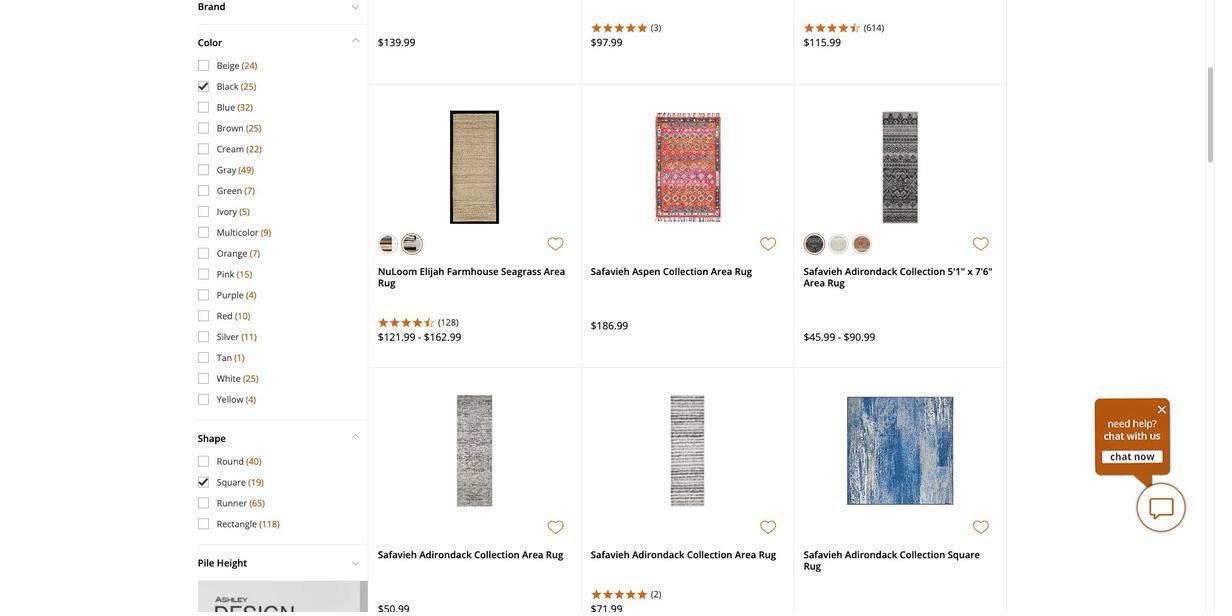 Task type: vqa. For each thing, say whether or not it's contained in the screenshot.
803-
no



Task type: describe. For each thing, give the bounding box(es) containing it.
tan
[[217, 352, 232, 364]]

silver (11)
[[217, 331, 257, 343]]

square inside "safavieh adirondack collection square rug"
[[948, 549, 980, 561]]

height
[[217, 557, 247, 570]]

beige (24)
[[217, 60, 257, 72]]

2 safavieh adirondack collection area rug link from the left
[[591, 549, 776, 561]]

safavieh for 1st safavieh adirondack collection area rug link from left
[[378, 549, 417, 561]]

seagrass
[[501, 265, 542, 278]]

safavieh adirondack collection 5'1" x 7'6" area rug link
[[804, 265, 993, 289]]

collection for abstract 2'6" x 13' runner rug, gray/black, large image on the left bottom of page
[[474, 549, 520, 561]]

rectangle (118)
[[217, 519, 280, 531]]

gray (49)
[[217, 164, 254, 176]]

(25) for black (25)
[[241, 81, 256, 93]]

pile
[[198, 557, 214, 570]]

adirondack for 1st safavieh adirondack collection area rug link from left
[[419, 549, 472, 561]]

abstract 6' x 6' square rug, blue, large image
[[844, 394, 957, 508]]

(15)
[[237, 269, 252, 281]]

adirondack for the safavieh adirondack collection 5'1" x 7'6" area rug link
[[845, 265, 898, 278]]

area for first safavieh adirondack collection area rug link from the right
[[735, 549, 756, 561]]

adirondack for safavieh adirondack collection square rug "link" in the bottom of the page
[[845, 549, 898, 561]]

purple
[[217, 289, 244, 301]]

(22)
[[246, 143, 262, 155]]

4.6 image
[[804, 22, 861, 32]]

abstract 2'6" x 13' runner rug, gray/black, large image
[[456, 394, 493, 508]]

1 safavieh adirondack collection area rug link from the left
[[378, 549, 563, 561]]

yellow (4)
[[217, 394, 256, 406]]

orange (7)
[[217, 248, 260, 260]]

rectangle
[[217, 519, 257, 531]]

adirondack for first safavieh adirondack collection area rug link from the right
[[632, 549, 685, 561]]

$186.99
[[591, 319, 628, 333]]

(128) link
[[438, 316, 571, 330]]

(4) for purple (4)
[[246, 289, 256, 301]]

round
[[217, 456, 244, 468]]

(128)
[[438, 316, 459, 328]]

$90.99
[[844, 330, 876, 344]]

safavieh adirondack collection 5'1" x 7'6" area rug
[[804, 265, 993, 289]]

$139.99
[[378, 35, 416, 49]]

pink (15)
[[217, 269, 252, 281]]

square (19)
[[217, 477, 264, 489]]

safavieh adirondack collection square rug link
[[804, 549, 980, 573]]

white (25)
[[217, 373, 258, 385]]

(1)
[[234, 352, 245, 364]]

1 safavieh adirondack collection area rug from the left
[[378, 549, 563, 561]]

- for $45.99
[[838, 330, 841, 344]]

5'1"
[[948, 265, 965, 278]]

(7) for orange (7)
[[250, 248, 260, 260]]

power loomed 2'6" x 16' runner rug, gray/black, large image
[[882, 111, 919, 225]]

(2)
[[651, 589, 661, 601]]

(19)
[[248, 477, 264, 489]]

(3)
[[651, 21, 661, 33]]

elijah
[[420, 265, 445, 278]]

area for 1st safavieh adirondack collection area rug link from left
[[522, 549, 544, 561]]

collection for abstract 6' x 6' square rug, blue, large "image"
[[900, 549, 946, 561]]

(24)
[[242, 60, 257, 72]]

$45.99 - $90.99
[[804, 330, 876, 344]]

purple (4)
[[217, 289, 256, 301]]

white
[[217, 373, 241, 385]]

collection for accessory 5' x 8' area rug, orange/fuchsia, large image
[[663, 265, 709, 278]]

5.0 image for (3)
[[591, 22, 648, 32]]

chat bubble mobile view image
[[1136, 483, 1187, 534]]

farmhouse
[[447, 265, 499, 278]]

nuloom elijah farmhouse seagrass area rug link
[[378, 265, 565, 289]]

(5)
[[239, 206, 250, 218]]

7'6"
[[975, 265, 993, 278]]

blue
[[217, 101, 235, 113]]

rug for 1st safavieh adirondack collection area rug link from left
[[546, 549, 563, 561]]

(10)
[[235, 310, 250, 322]]

(2) link
[[651, 589, 784, 602]]

ivory
[[217, 206, 237, 218]]

rug for first safavieh adirondack collection area rug link from the right
[[759, 549, 776, 561]]

red
[[217, 310, 233, 322]]



Task type: locate. For each thing, give the bounding box(es) containing it.
safavieh for safavieh adirondack collection square rug "link" in the bottom of the page
[[804, 549, 843, 561]]

adirondack
[[845, 265, 898, 278], [419, 549, 472, 561], [632, 549, 685, 561], [845, 549, 898, 561]]

nuloom elijah farmhouse seagrass area rug
[[378, 265, 565, 289]]

red (10)
[[217, 310, 250, 322]]

square
[[217, 477, 246, 489], [948, 549, 980, 561]]

gray
[[217, 164, 236, 176]]

rug for safavieh adirondack collection square rug "link" in the bottom of the page
[[804, 560, 821, 573]]

1 vertical spatial 5.0 image
[[591, 589, 648, 599]]

1 horizontal spatial -
[[838, 330, 841, 344]]

1 vertical spatial (4)
[[246, 394, 256, 406]]

x
[[968, 265, 973, 278]]

nuloom
[[378, 265, 417, 278]]

aspen
[[632, 265, 661, 278]]

brown (25)
[[217, 122, 261, 134]]

0 vertical spatial square
[[217, 477, 246, 489]]

2 5.0 image from the top
[[591, 589, 648, 599]]

(25) up (22)
[[246, 122, 261, 134]]

(4) right yellow
[[246, 394, 256, 406]]

$121.99 - $162.99
[[378, 330, 461, 344]]

(65)
[[249, 498, 265, 510]]

collection inside "safavieh adirondack collection square rug"
[[900, 549, 946, 561]]

5.0 image for (2)
[[591, 589, 648, 599]]

safavieh
[[591, 265, 630, 278], [804, 265, 843, 278], [378, 549, 417, 561], [591, 549, 630, 561], [804, 549, 843, 561]]

$162.99
[[424, 330, 461, 344]]

1 horizontal spatial safavieh adirondack collection area rug link
[[591, 549, 776, 561]]

(25) for brown (25)
[[246, 122, 261, 134]]

rug for safavieh aspen collection area rug "link"
[[735, 265, 752, 278]]

runner (65)
[[217, 498, 265, 510]]

area for safavieh aspen collection area rug "link"
[[711, 265, 732, 278]]

(25)
[[241, 81, 256, 93], [246, 122, 261, 134], [243, 373, 258, 385]]

shape
[[198, 433, 226, 445]]

(4) for yellow (4)
[[246, 394, 256, 406]]

green
[[217, 185, 242, 197]]

(3) link
[[651, 21, 784, 35]]

area
[[544, 265, 565, 278], [711, 265, 732, 278], [804, 276, 825, 289], [522, 549, 544, 561], [735, 549, 756, 561]]

(32)
[[237, 101, 253, 113]]

(25) right black
[[241, 81, 256, 93]]

2 (4) from the top
[[246, 394, 256, 406]]

safavieh adirondack collection area rug
[[378, 549, 563, 561], [591, 549, 776, 561]]

area inside safavieh adirondack collection 5'1" x 7'6" area rug
[[804, 276, 825, 289]]

safavieh aspen collection area rug link
[[591, 265, 752, 278]]

safavieh for the safavieh adirondack collection 5'1" x 7'6" area rug link
[[804, 265, 843, 278]]

(7) for green (7)
[[245, 185, 255, 197]]

(7)
[[245, 185, 255, 197], [250, 248, 260, 260]]

pile height
[[198, 557, 247, 570]]

adirondack inside "safavieh adirondack collection square rug"
[[845, 549, 898, 561]]

(25) right the white
[[243, 373, 258, 385]]

- for $121.99
[[418, 330, 421, 344]]

- down 4.4 image
[[418, 330, 421, 344]]

ivory (5)
[[217, 206, 250, 218]]

orange
[[217, 248, 247, 260]]

rug
[[735, 265, 752, 278], [378, 276, 395, 289], [828, 276, 845, 289], [546, 549, 563, 561], [759, 549, 776, 561], [804, 560, 821, 573]]

collection inside safavieh adirondack collection 5'1" x 7'6" area rug
[[900, 265, 946, 278]]

safavieh aspen collection area rug
[[591, 265, 752, 278]]

1 5.0 image from the top
[[591, 22, 648, 32]]

5.0 image up $97.99
[[591, 22, 648, 32]]

color
[[198, 36, 222, 49]]

$115.99
[[804, 35, 841, 49]]

multicolor
[[217, 227, 259, 239]]

2 safavieh adirondack collection area rug from the left
[[591, 549, 776, 561]]

rug inside safavieh adirondack collection 5'1" x 7'6" area rug
[[828, 276, 845, 289]]

pink
[[217, 269, 234, 281]]

modern 2'6" x 6' runner rug, black/white, large image
[[669, 394, 706, 508]]

1 horizontal spatial square
[[948, 549, 980, 561]]

$121.99
[[378, 330, 416, 344]]

$97.99
[[591, 35, 623, 49]]

(118)
[[259, 519, 280, 531]]

0 horizontal spatial -
[[418, 330, 421, 344]]

$45.99
[[804, 330, 835, 344]]

0 horizontal spatial safavieh adirondack collection area rug
[[378, 549, 563, 561]]

0 vertical spatial (25)
[[241, 81, 256, 93]]

(4) right the purple on the top left
[[246, 289, 256, 301]]

4.4 image
[[378, 317, 435, 327]]

0 vertical spatial (4)
[[246, 289, 256, 301]]

0 vertical spatial (7)
[[245, 185, 255, 197]]

(49)
[[239, 164, 254, 176]]

0 vertical spatial 5.0 image
[[591, 22, 648, 32]]

(11)
[[241, 331, 257, 343]]

adirondack inside safavieh adirondack collection 5'1" x 7'6" area rug
[[845, 265, 898, 278]]

blue (32)
[[217, 101, 253, 113]]

accessory 5' x 8' area rug, orange/fuchsia, large image
[[653, 111, 723, 225]]

brown
[[217, 122, 244, 134]]

safavieh inside "safavieh adirondack collection square rug"
[[804, 549, 843, 561]]

2 vertical spatial (25)
[[243, 373, 258, 385]]

collection for power loomed 2'6" x 16' runner rug, gray/black, large image
[[900, 265, 946, 278]]

dialogue message for liveperson image
[[1095, 398, 1171, 489]]

safavieh for first safavieh adirondack collection area rug link from the right
[[591, 549, 630, 561]]

1 vertical spatial (25)
[[246, 122, 261, 134]]

(25) for white (25)
[[243, 373, 258, 385]]

5.0 image left (2) at the bottom right of the page
[[591, 589, 648, 599]]

tan (1)
[[217, 352, 245, 364]]

1 vertical spatial square
[[948, 549, 980, 561]]

1 vertical spatial (7)
[[250, 248, 260, 260]]

cream
[[217, 143, 244, 155]]

area inside nuloom elijah farmhouse seagrass area rug
[[544, 265, 565, 278]]

(9)
[[261, 227, 271, 239]]

runner
[[217, 498, 247, 510]]

(7) right the orange
[[250, 248, 260, 260]]

-
[[418, 330, 421, 344], [838, 330, 841, 344]]

1 horizontal spatial safavieh adirondack collection area rug
[[591, 549, 776, 561]]

round (40)
[[217, 456, 262, 468]]

(40)
[[246, 456, 262, 468]]

safavieh for safavieh aspen collection area rug "link"
[[591, 265, 630, 278]]

cream (22)
[[217, 143, 262, 155]]

safavieh adirondack collection square rug
[[804, 549, 980, 573]]

collection
[[663, 265, 709, 278], [900, 265, 946, 278], [474, 549, 520, 561], [687, 549, 733, 561], [900, 549, 946, 561]]

black
[[217, 81, 239, 93]]

5.0 image
[[591, 22, 648, 32], [591, 589, 648, 599]]

beige
[[217, 60, 240, 72]]

nuloom elijah farmhouse seagrass area rug, black, large image
[[418, 111, 532, 225]]

(614)
[[864, 21, 884, 33]]

black (25)
[[217, 81, 256, 93]]

safavieh adirondack collection area rug link
[[378, 549, 563, 561], [591, 549, 776, 561]]

1 - from the left
[[418, 330, 421, 344]]

yellow
[[217, 394, 243, 406]]

(614) link
[[864, 21, 997, 35]]

silver
[[217, 331, 239, 343]]

green (7)
[[217, 185, 255, 197]]

(7) right green
[[245, 185, 255, 197]]

0 horizontal spatial safavieh adirondack collection area rug link
[[378, 549, 563, 561]]

rug inside "safavieh adirondack collection square rug"
[[804, 560, 821, 573]]

rug inside nuloom elijah farmhouse seagrass area rug
[[378, 276, 395, 289]]

2 - from the left
[[838, 330, 841, 344]]

0 horizontal spatial square
[[217, 477, 246, 489]]

safavieh inside safavieh adirondack collection 5'1" x 7'6" area rug
[[804, 265, 843, 278]]

brand
[[198, 0, 226, 13]]

(4)
[[246, 289, 256, 301], [246, 394, 256, 406]]

multicolor (9)
[[217, 227, 271, 239]]

- right the $45.99
[[838, 330, 841, 344]]

1 (4) from the top
[[246, 289, 256, 301]]



